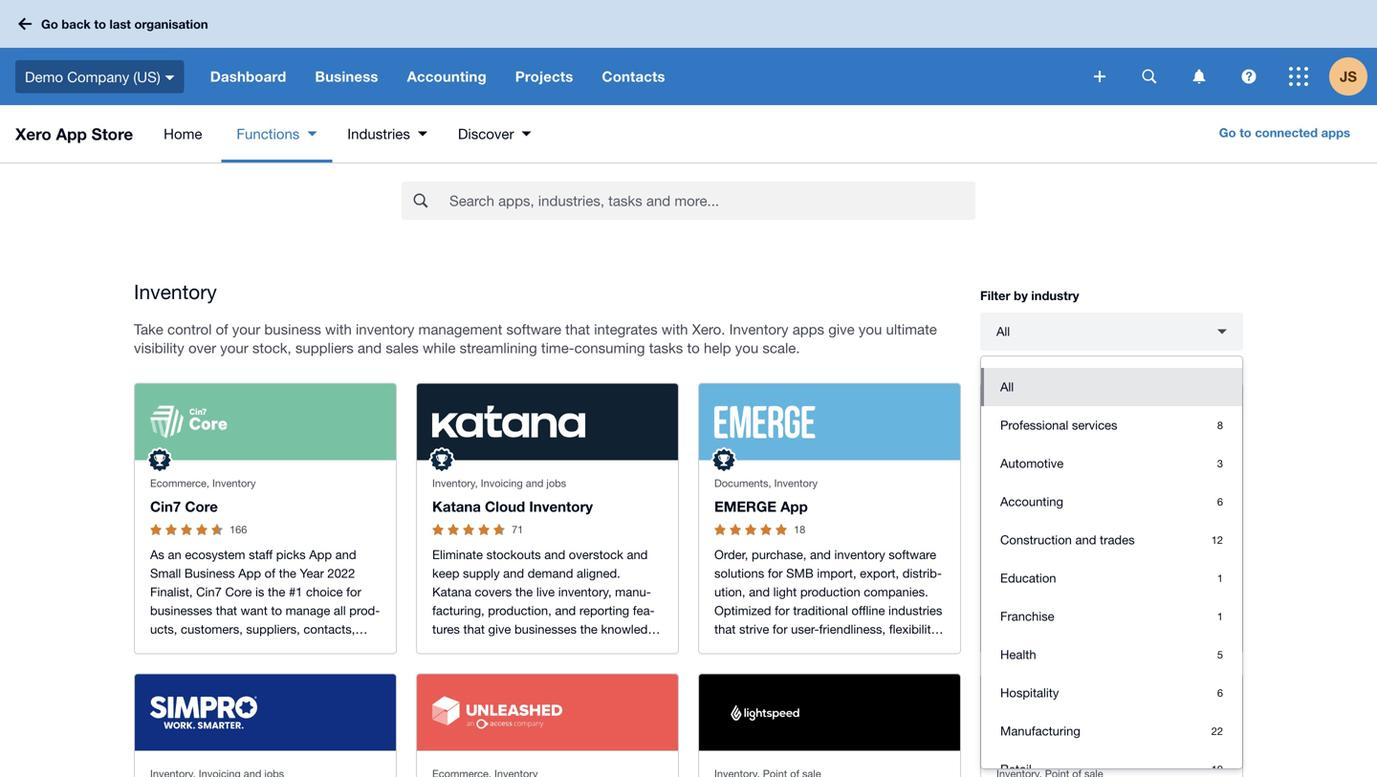 Task type: describe. For each thing, give the bounding box(es) containing it.
offline
[[852, 604, 886, 619]]

inventory,
[[559, 585, 612, 600]]

inventory inside "take control of your business with inventory management software that integrates with xero. inventory apps give you ultimate visibility over your stock, suppliers and sales while streamlining time-consuming tasks to help you scale."
[[356, 321, 415, 338]]

75
[[1077, 524, 1088, 537]]

cin7 inside the as an ecosystem staff picks app and small business app of the year 2022 finalist, cin7 core is the #1 choice for businesses that want to manage all prod ucts, customers, suppliers, contacts, purchases and sales in one easy-to-use system.
[[196, 585, 222, 600]]

eliminate stockouts and overstock and keep supply and demand aligned. katana covers the live inventory, manu facturing, production, and reporting fea tures that give businesses the knowledge they need to make the right decisions.
[[433, 548, 662, 656]]

e-
[[875, 641, 887, 656]]

and up 2022
[[336, 548, 357, 563]]

3
[[1218, 458, 1224, 470]]

apps inside "take control of your business with inventory management software that integrates with xero. inventory apps give you ultimate visibility over your stock, suppliers and sales while streamlining time-consuming tasks to help you scale."
[[793, 321, 825, 338]]

production,
[[488, 604, 552, 619]]

take control of your business with inventory management software that integrates with xero. inventory apps give you ultimate visibility over your stock, suppliers and sales while streamlining time-consuming tasks to help you scale.
[[134, 321, 938, 357]]

svg image inside demo company (us) popup button
[[165, 75, 175, 80]]

business
[[265, 321, 321, 338]]

strive
[[740, 623, 770, 638]]

covers
[[475, 585, 512, 600]]

group containing all
[[982, 357, 1243, 778]]

businesses inside eliminate stockouts and overstock and keep supply and demand aligned. katana covers the live inventory, manu facturing, production, and reporting fea tures that give businesses the knowledge they need to make the right decisions.
[[515, 623, 577, 638]]

reporting
[[580, 604, 630, 619]]

simpro logo image
[[150, 697, 258, 730]]

over
[[188, 340, 216, 357]]

inventory inside documents, inventory emerge app
[[775, 478, 818, 490]]

app inside documents, inventory emerge app
[[781, 499, 808, 516]]

to inside the as an ecosystem staff picks app and small business app of the year 2022 finalist, cin7 core is the #1 choice for businesses that want to manage all prod ucts, customers, suppliers, contacts, purchases and sales in one easy-to-use system.
[[271, 604, 282, 619]]

to-
[[336, 641, 352, 656]]

featured app image for ucts,
[[141, 442, 179, 480]]

8
[[1218, 420, 1224, 432]]

that inside eliminate stockouts and overstock and keep supply and demand aligned. katana covers the live inventory, manu facturing, production, and reporting fea tures that give businesses the knowledge they need to make the right decisions.
[[464, 623, 485, 638]]

make
[[505, 641, 536, 656]]

export,
[[860, 567, 900, 582]]

app right the xero
[[56, 124, 87, 144]]

all for all button
[[1001, 380, 1015, 395]]

& inside invoices processing & management approval, two apps in one. support bills, sales, receipts, and statements. line items are extracted, in seconds.
[[1112, 548, 1119, 563]]

and up demand
[[545, 548, 566, 563]]

as
[[150, 548, 165, 563]]

home button
[[145, 105, 221, 163]]

give inside "take control of your business with inventory management software that integrates with xero. inventory apps give you ultimate visibility over your stock, suppliers and sales while streamlining time-consuming tasks to help you scale."
[[829, 321, 855, 338]]

help
[[704, 340, 732, 357]]

stockouts
[[487, 548, 541, 563]]

Search apps, industries, tasks and more... field
[[448, 183, 975, 219]]

of inside "take control of your business with inventory management software that integrates with xero. inventory apps give you ultimate visibility over your stock, suppliers and sales while streamlining time-consuming tasks to help you scale."
[[216, 321, 228, 338]]

inventory inside order, purchase, and inventory software solutions for smb import, export, distrib ution, and light production companies. optimized for traditional offline industries that strive for user-friendliness, flexibility, and cost-effectiveness. b2b e-com merce & barcoding platform with ad vanced reporting.
[[835, 548, 886, 563]]

demo
[[25, 68, 63, 85]]

dashboard
[[210, 68, 287, 85]]

1 vertical spatial your
[[220, 340, 249, 357]]

supply
[[463, 567, 500, 582]]

industries
[[889, 604, 943, 619]]

the right the is at bottom left
[[268, 585, 285, 600]]

0 horizontal spatial with
[[325, 321, 352, 338]]

smb
[[787, 567, 814, 582]]

for inside the as an ecosystem staff picks app and small business app of the year 2022 finalist, cin7 core is the #1 choice for businesses that want to manage all prod ucts, customers, suppliers, contacts, purchases and sales in one easy-to-use system.
[[347, 585, 362, 600]]

one
[[281, 641, 302, 656]]

for left user-
[[773, 623, 788, 638]]

professional
[[1001, 418, 1069, 433]]

& inside order, purchase, and inventory software solutions for smb import, export, distrib ution, and light production companies. optimized for traditional offline industries that strive for user-friendliness, flexibility, and cost-effectiveness. b2b e-com merce & barcoding platform with ad vanced reporting.
[[753, 660, 761, 675]]

right
[[560, 641, 585, 656]]

inventory inside ecommerce, inventory cin7 core
[[212, 478, 256, 490]]

two
[[1054, 567, 1074, 582]]

cin7 inside ecommerce, inventory cin7 core
[[150, 499, 181, 516]]

katana inside inventory, invoicing and jobs katana cloud inventory
[[433, 499, 481, 516]]

small
[[150, 567, 181, 582]]

in inside the as an ecosystem staff picks app and small business app of the year 2022 finalist, cin7 core is the #1 choice for businesses that want to manage all prod ucts, customers, suppliers, contacts, purchases and sales in one easy-to-use system.
[[268, 641, 277, 656]]

line
[[1177, 585, 1200, 600]]

approval,
[[997, 567, 1050, 582]]

integrates
[[594, 321, 658, 338]]

invoices processing & management approval, two apps in one. support bills, sales, receipts, and statements. line items are extracted, in seconds.
[[997, 548, 1223, 619]]

time-
[[542, 340, 575, 357]]

documents, inventory emerge app
[[715, 478, 818, 516]]

distrib
[[903, 567, 942, 582]]

19
[[1212, 764, 1224, 777]]

dashboard link
[[196, 48, 301, 105]]

decisions.
[[589, 641, 645, 656]]

to inside go to connected apps link
[[1240, 125, 1252, 140]]

flexibility,
[[890, 623, 940, 638]]

accounting button
[[393, 48, 501, 105]]

tures
[[433, 604, 655, 638]]

6 for accounting
[[1218, 496, 1224, 509]]

katana cloud inventory app logo image
[[433, 406, 586, 439]]

invoices
[[997, 548, 1043, 563]]

professional services
[[1001, 418, 1118, 433]]

streamlining
[[460, 340, 538, 357]]

5
[[1218, 649, 1224, 662]]

and down customers,
[[211, 641, 232, 656]]

discover button
[[443, 105, 547, 163]]

emerge
[[715, 499, 777, 516]]

want
[[241, 604, 268, 619]]

merce
[[715, 641, 916, 675]]

and up manu
[[627, 548, 648, 563]]

staff
[[249, 548, 273, 563]]

the down picks
[[279, 567, 297, 582]]

unleashed software logo image
[[433, 697, 563, 730]]

the down reporting
[[580, 623, 598, 638]]

1 horizontal spatial with
[[662, 321, 689, 338]]

use
[[352, 641, 371, 656]]

app up the is at bottom left
[[238, 567, 261, 582]]

ucts,
[[150, 604, 380, 638]]

projects button
[[501, 48, 588, 105]]

scale.
[[763, 340, 801, 357]]

katana inside eliminate stockouts and overstock and keep supply and demand aligned. katana covers the live inventory, manu facturing, production, and reporting fea tures that give businesses the knowledge they need to make the right decisions.
[[433, 585, 472, 600]]

cloud
[[485, 499, 526, 516]]

franchise
[[1001, 610, 1055, 625]]

and up optimized
[[749, 585, 770, 600]]

suppliers
[[296, 340, 354, 357]]

companies.
[[864, 585, 929, 600]]

0 vertical spatial in
[[1109, 567, 1118, 582]]

automotive
[[1001, 457, 1064, 471]]

and inside 'list box'
[[1076, 533, 1097, 548]]

accounting inside dropdown button
[[407, 68, 487, 85]]

that inside order, purchase, and inventory software solutions for smb import, export, distrib ution, and light production companies. optimized for traditional offline industries that strive for user-friendliness, flexibility, and cost-effectiveness. b2b e-com merce & barcoding platform with ad vanced reporting.
[[715, 623, 736, 638]]

easy-
[[305, 641, 336, 656]]

businesses inside the as an ecosystem staff picks app and small business app of the year 2022 finalist, cin7 core is the #1 choice for businesses that want to manage all prod ucts, customers, suppliers, contacts, purchases and sales in one easy-to-use system.
[[150, 604, 212, 619]]

items
[[997, 604, 1028, 619]]

katana cloud inventory link
[[433, 499, 593, 516]]

software inside order, purchase, and inventory software solutions for smb import, export, distrib ution, and light production companies. optimized for traditional offline industries that strive for user-friendliness, flexibility, and cost-effectiveness. b2b e-com merce & barcoding platform with ad vanced reporting.
[[889, 548, 937, 563]]

and down inventory,
[[555, 604, 576, 619]]

contacts button
[[588, 48, 680, 105]]

all
[[334, 604, 346, 619]]

is
[[256, 585, 265, 600]]

manu
[[615, 585, 651, 600]]

core inside the as an ecosystem staff picks app and small business app of the year 2022 finalist, cin7 core is the #1 choice for businesses that want to manage all prod ucts, customers, suppliers, contacts, purchases and sales in one easy-to-use system.
[[225, 585, 252, 600]]

contacts,
[[304, 623, 355, 638]]

go back to last organisation link
[[11, 7, 220, 41]]

demo company (us) button
[[0, 48, 196, 105]]

sales inside "take control of your business with inventory management software that integrates with xero. inventory apps give you ultimate visibility over your stock, suppliers and sales while streamlining time-consuming tasks to help you scale."
[[386, 340, 419, 357]]

one.
[[1122, 567, 1146, 582]]

for down light
[[775, 604, 790, 619]]

user-
[[792, 623, 820, 638]]

keep
[[433, 567, 460, 582]]

js
[[1341, 68, 1358, 85]]

apps inside invoices processing & management approval, two apps in one. support bills, sales, receipts, and statements. line items are extracted, in seconds.
[[1078, 567, 1105, 582]]

take
[[134, 321, 163, 338]]

app up year
[[309, 548, 332, 563]]

contacts
[[602, 68, 666, 85]]

sales,
[[997, 585, 1029, 600]]

as an ecosystem staff picks app and small business app of the year 2022 finalist, cin7 core is the #1 choice for businesses that want to manage all prod ucts, customers, suppliers, contacts, purchases and sales in one easy-to-use system.
[[150, 548, 380, 675]]

trades
[[1100, 533, 1136, 548]]



Task type: locate. For each thing, give the bounding box(es) containing it.
0 vertical spatial business
[[315, 68, 379, 85]]

0 vertical spatial go
[[41, 17, 58, 31]]

0 vertical spatial accounting
[[407, 68, 487, 85]]

0 vertical spatial give
[[829, 321, 855, 338]]

ad
[[900, 660, 919, 675]]

katana down keep
[[433, 585, 472, 600]]

with down e-
[[873, 660, 896, 675]]

home
[[164, 125, 202, 142]]

manage
[[286, 604, 330, 619]]

business button
[[301, 48, 393, 105]]

inventory up scale.
[[730, 321, 789, 338]]

give inside eliminate stockouts and overstock and keep supply and demand aligned. katana covers the live inventory, manu facturing, production, and reporting fea tures that give businesses the knowledge they need to make the right decisions.
[[489, 623, 511, 638]]

1 featured app image from the left
[[141, 442, 179, 480]]

ezzybills
[[997, 499, 1058, 516]]

svg image right (us)
[[165, 75, 175, 80]]

extracted,
[[1052, 604, 1108, 619]]

accounting down automotive
[[1001, 495, 1064, 510]]

with up suppliers
[[325, 321, 352, 338]]

construction
[[1001, 533, 1073, 548]]

0 vertical spatial all
[[997, 325, 1011, 339]]

apps down the processing
[[1078, 567, 1105, 582]]

you left ultimate
[[859, 321, 883, 338]]

1 horizontal spatial of
[[265, 567, 276, 582]]

inventory, invoicing and jobs katana cloud inventory
[[433, 478, 593, 516]]

hospitality
[[1001, 686, 1060, 701]]

and up import,
[[810, 548, 831, 563]]

traditional
[[794, 604, 849, 619]]

to left "last"
[[94, 17, 106, 31]]

0 horizontal spatial inventory
[[356, 321, 415, 338]]

manufacturing
[[1001, 724, 1081, 739]]

give down "production,"
[[489, 623, 511, 638]]

facturing,
[[433, 585, 651, 619]]

invoicing
[[481, 478, 523, 490]]

2 1 from the top
[[1218, 611, 1224, 624]]

1 vertical spatial sales
[[236, 641, 264, 656]]

group
[[982, 357, 1243, 778]]

0 vertical spatial businesses
[[150, 604, 212, 619]]

connected
[[1256, 125, 1319, 140]]

that down optimized
[[715, 623, 736, 638]]

businesses down facturing,
[[515, 623, 577, 638]]

back
[[62, 17, 91, 31]]

6 down 3
[[1218, 496, 1224, 509]]

optimized
[[715, 604, 772, 619]]

statements.
[[1108, 585, 1173, 600]]

0 vertical spatial katana
[[433, 499, 481, 516]]

1 katana from the top
[[433, 499, 481, 516]]

banner
[[0, 0, 1378, 105]]

business inside the as an ecosystem staff picks app and small business app of the year 2022 finalist, cin7 core is the #1 choice for businesses that want to manage all prod ucts, customers, suppliers, contacts, purchases and sales in one easy-to-use system.
[[185, 567, 235, 582]]

for down purchase,
[[768, 567, 783, 582]]

0 horizontal spatial core
[[185, 499, 218, 516]]

1 horizontal spatial businesses
[[515, 623, 577, 638]]

choice
[[306, 585, 343, 600]]

featured app image
[[141, 442, 179, 480], [423, 442, 461, 480], [705, 442, 744, 480]]

inventory
[[356, 321, 415, 338], [835, 548, 886, 563]]

that
[[566, 321, 590, 338], [216, 604, 237, 619], [464, 623, 485, 638], [715, 623, 736, 638]]

services
[[1073, 418, 1118, 433]]

friendliness,
[[820, 623, 886, 638]]

core down ecommerce,
[[185, 499, 218, 516]]

emerge app logo image
[[715, 406, 816, 439]]

and down stockouts on the bottom of page
[[504, 567, 524, 582]]

1 vertical spatial software
[[889, 548, 937, 563]]

featured app image left invoicing
[[423, 442, 461, 480]]

inventory up emerge app link
[[775, 478, 818, 490]]

0 vertical spatial of
[[216, 321, 228, 338]]

inventory up control
[[134, 280, 217, 304]]

0 vertical spatial 1
[[1218, 573, 1224, 585]]

education
[[1001, 571, 1057, 586]]

1 horizontal spatial go
[[1220, 125, 1237, 140]]

in down statements.
[[1111, 604, 1121, 619]]

2 6 from the top
[[1218, 688, 1224, 700]]

business down ecosystem
[[185, 567, 235, 582]]

0 vertical spatial sales
[[386, 340, 419, 357]]

1 down 12
[[1218, 573, 1224, 585]]

company
[[67, 68, 129, 85]]

1 vertical spatial all
[[1001, 380, 1015, 395]]

0 horizontal spatial software
[[507, 321, 562, 338]]

you right help
[[736, 340, 759, 357]]

and inside "take control of your business with inventory management software that integrates with xero. inventory apps give you ultimate visibility over your stock, suppliers and sales while streamlining time-consuming tasks to help you scale."
[[358, 340, 382, 357]]

software up time-
[[507, 321, 562, 338]]

(us)
[[133, 68, 160, 85]]

0 vertical spatial you
[[859, 321, 883, 338]]

0 horizontal spatial businesses
[[150, 604, 212, 619]]

and right suppliers
[[358, 340, 382, 357]]

1 vertical spatial of
[[265, 567, 276, 582]]

inventory inside inventory, invoicing and jobs katana cloud inventory
[[530, 499, 593, 516]]

katana
[[433, 499, 481, 516], [433, 585, 472, 600]]

1 horizontal spatial accounting
[[1001, 495, 1064, 510]]

2 horizontal spatial apps
[[1322, 125, 1351, 140]]

2 horizontal spatial with
[[873, 660, 896, 675]]

6 for hospitality
[[1218, 688, 1224, 700]]

go for go to connected apps
[[1220, 125, 1237, 140]]

cin7 down ecommerce,
[[150, 499, 181, 516]]

1 vertical spatial in
[[1111, 604, 1121, 619]]

to left help
[[687, 340, 700, 357]]

2 katana from the top
[[433, 585, 472, 600]]

svg image
[[1143, 69, 1157, 84], [1194, 69, 1206, 84], [1243, 69, 1257, 84], [1095, 71, 1106, 82]]

ecommerce, inventory cin7 core
[[150, 478, 256, 516]]

0 horizontal spatial business
[[185, 567, 235, 582]]

1 vertical spatial core
[[225, 585, 252, 600]]

0 vertical spatial core
[[185, 499, 218, 516]]

give left ultimate
[[829, 321, 855, 338]]

featured app image for effectiveness.
[[705, 442, 744, 480]]

1 vertical spatial 6
[[1218, 688, 1224, 700]]

featured app image up emerge
[[705, 442, 744, 480]]

bills,
[[1198, 567, 1223, 582]]

1 vertical spatial cin7
[[196, 585, 222, 600]]

and inside inventory, invoicing and jobs katana cloud inventory
[[526, 478, 544, 490]]

in left one at left
[[268, 641, 277, 656]]

0 horizontal spatial cin7
[[150, 499, 181, 516]]

katana down inventory, at bottom
[[433, 499, 481, 516]]

1 1 from the top
[[1218, 573, 1224, 585]]

1 for franchise
[[1218, 611, 1224, 624]]

1 horizontal spatial svg image
[[165, 75, 175, 80]]

accounting up discover
[[407, 68, 487, 85]]

1 horizontal spatial sales
[[386, 340, 419, 357]]

of inside the as an ecosystem staff picks app and small business app of the year 2022 finalist, cin7 core is the #1 choice for businesses that want to manage all prod ucts, customers, suppliers, contacts, purchases and sales in one easy-to-use system.
[[265, 567, 276, 582]]

that up customers,
[[216, 604, 237, 619]]

apps right connected
[[1322, 125, 1351, 140]]

0 vertical spatial 6
[[1218, 496, 1224, 509]]

all inside popup button
[[997, 325, 1011, 339]]

lightspeed app logo image
[[715, 697, 816, 730]]

apps up scale.
[[793, 321, 825, 338]]

0 horizontal spatial featured app image
[[141, 442, 179, 480]]

stock,
[[253, 340, 292, 357]]

1 horizontal spatial software
[[889, 548, 937, 563]]

6 down 5
[[1218, 688, 1224, 700]]

platform
[[824, 660, 870, 675]]

1 horizontal spatial apps
[[1078, 567, 1105, 582]]

that inside the as an ecosystem staff picks app and small business app of the year 2022 finalist, cin7 core is the #1 choice for businesses that want to manage all prod ucts, customers, suppliers, contacts, purchases and sales in one easy-to-use system.
[[216, 604, 237, 619]]

2 horizontal spatial featured app image
[[705, 442, 744, 480]]

2 featured app image from the left
[[423, 442, 461, 480]]

ultimate
[[887, 321, 938, 338]]

and inside invoices processing & management approval, two apps in one. support bills, sales, receipts, and statements. line items are extracted, in seconds.
[[1084, 585, 1105, 600]]

list box
[[982, 357, 1243, 778]]

projects
[[516, 68, 574, 85]]

your up stock,
[[232, 321, 261, 338]]

#1
[[289, 585, 303, 600]]

control
[[167, 321, 212, 338]]

sales
[[386, 340, 419, 357], [236, 641, 264, 656]]

cin7 omni app logo image
[[997, 697, 1079, 730]]

0 vertical spatial your
[[232, 321, 261, 338]]

receipts,
[[1033, 585, 1080, 600]]

an
[[168, 548, 182, 563]]

live
[[537, 585, 555, 600]]

ezzybills app logo image
[[997, 406, 1113, 439]]

industries
[[348, 125, 410, 142]]

demo company (us)
[[25, 68, 160, 85]]

the
[[279, 567, 297, 582], [268, 585, 285, 600], [516, 585, 533, 600], [580, 623, 598, 638], [539, 641, 557, 656]]

of
[[216, 321, 228, 338], [265, 567, 276, 582]]

seconds.
[[1125, 604, 1175, 619]]

and left "jobs"
[[526, 478, 544, 490]]

1 vertical spatial accounting
[[1001, 495, 1064, 510]]

consuming
[[575, 340, 645, 357]]

with inside order, purchase, and inventory software solutions for smb import, export, distrib ution, and light production companies. optimized for traditional offline industries that strive for user-friendliness, flexibility, and cost-effectiveness. b2b e-com merce & barcoding platform with ad vanced reporting.
[[873, 660, 896, 675]]

all inside button
[[1001, 380, 1015, 395]]

all button
[[981, 313, 1244, 351]]

inventory up export,
[[835, 548, 886, 563]]

core inside ecommerce, inventory cin7 core
[[185, 499, 218, 516]]

in left one.
[[1109, 567, 1118, 582]]

1 up 5
[[1218, 611, 1224, 624]]

solutions
[[715, 567, 765, 582]]

ution,
[[715, 567, 942, 600]]

business up industries
[[315, 68, 379, 85]]

1 vertical spatial inventory
[[835, 548, 886, 563]]

1 horizontal spatial give
[[829, 321, 855, 338]]

functions
[[237, 125, 300, 142]]

industries button
[[332, 105, 443, 163]]

to inside go back to last organisation link
[[94, 17, 106, 31]]

featured app image down cin7 core app logo on the left
[[141, 442, 179, 480]]

for up the prod
[[347, 585, 362, 600]]

aligned.
[[577, 567, 621, 582]]

inventory left management
[[356, 321, 415, 338]]

that up time-
[[566, 321, 590, 338]]

core left the is at bottom left
[[225, 585, 252, 600]]

jobs
[[547, 478, 567, 490]]

1 vertical spatial 1
[[1218, 611, 1224, 624]]

light
[[774, 585, 797, 600]]

1 vertical spatial &
[[753, 660, 761, 675]]

go left back
[[41, 17, 58, 31]]

that inside "take control of your business with inventory management software that integrates with xero. inventory apps give you ultimate visibility over your stock, suppliers and sales while streamlining time-consuming tasks to help you scale."
[[566, 321, 590, 338]]

1 vertical spatial katana
[[433, 585, 472, 600]]

0 horizontal spatial accounting
[[407, 68, 487, 85]]

software inside "take control of your business with inventory management software that integrates with xero. inventory apps give you ultimate visibility over your stock, suppliers and sales while streamlining time-consuming tasks to help you scale."
[[507, 321, 562, 338]]

to up suppliers,
[[271, 604, 282, 619]]

banner containing dashboard
[[0, 0, 1378, 105]]

0 vertical spatial cin7
[[150, 499, 181, 516]]

sales inside the as an ecosystem staff picks app and small business app of the year 2022 finalist, cin7 core is the #1 choice for businesses that want to manage all prod ucts, customers, suppliers, contacts, purchases and sales in one easy-to-use system.
[[236, 641, 264, 656]]

sales down suppliers,
[[236, 641, 264, 656]]

1 horizontal spatial you
[[859, 321, 883, 338]]

1 vertical spatial business
[[185, 567, 235, 582]]

support
[[1149, 567, 1194, 582]]

go left connected
[[1220, 125, 1237, 140]]

all up the professional
[[1001, 380, 1015, 395]]

svg image inside go back to last organisation link
[[18, 18, 32, 30]]

of up over
[[216, 321, 228, 338]]

to
[[94, 17, 106, 31], [1240, 125, 1252, 140], [687, 340, 700, 357], [271, 604, 282, 619], [491, 641, 502, 656]]

businesses
[[150, 604, 212, 619], [515, 623, 577, 638]]

1 horizontal spatial cin7
[[196, 585, 222, 600]]

accounting
[[407, 68, 487, 85], [1001, 495, 1064, 510]]

reporting.
[[759, 679, 812, 694]]

year
[[300, 567, 324, 582]]

and up the processing
[[1076, 533, 1097, 548]]

suppliers,
[[246, 623, 300, 638]]

2 vertical spatial apps
[[1078, 567, 1105, 582]]

sales left while
[[386, 340, 419, 357]]

1 horizontal spatial featured app image
[[423, 442, 461, 480]]

2 vertical spatial in
[[268, 641, 277, 656]]

that up need in the bottom of the page
[[464, 623, 485, 638]]

go for go back to last organisation
[[41, 17, 58, 31]]

& down cost-
[[753, 660, 761, 675]]

filter by industry
[[981, 289, 1080, 303]]

0 horizontal spatial apps
[[793, 321, 825, 338]]

1 vertical spatial go
[[1220, 125, 1237, 140]]

1 vertical spatial apps
[[793, 321, 825, 338]]

inventory inside "take control of your business with inventory management software that integrates with xero. inventory apps give you ultimate visibility over your stock, suppliers and sales while streamlining time-consuming tasks to help you scale."
[[730, 321, 789, 338]]

inventory up 166
[[212, 478, 256, 490]]

system.
[[150, 660, 194, 675]]

inventory,
[[433, 478, 478, 490]]

store
[[92, 124, 133, 144]]

1 vertical spatial businesses
[[515, 623, 577, 638]]

0 vertical spatial inventory
[[356, 321, 415, 338]]

software up the distrib
[[889, 548, 937, 563]]

ecommerce,
[[150, 478, 210, 490]]

prod
[[350, 604, 380, 619]]

and left cost-
[[715, 641, 736, 656]]

0 horizontal spatial svg image
[[18, 18, 32, 30]]

menu containing home
[[145, 105, 547, 163]]

cin7 core app logo image
[[150, 406, 227, 439]]

all for all popup button
[[997, 325, 1011, 339]]

1 horizontal spatial business
[[315, 68, 379, 85]]

tasks
[[649, 340, 684, 357]]

featured app image for to
[[423, 442, 461, 480]]

None search field
[[402, 182, 976, 220]]

to right need in the bottom of the page
[[491, 641, 502, 656]]

1 vertical spatial you
[[736, 340, 759, 357]]

need
[[460, 641, 487, 656]]

cin7 up customers,
[[196, 585, 222, 600]]

1 horizontal spatial &
[[1112, 548, 1119, 563]]

1 for education
[[1218, 573, 1224, 585]]

0 horizontal spatial &
[[753, 660, 761, 675]]

1 6 from the top
[[1218, 496, 1224, 509]]

0 vertical spatial &
[[1112, 548, 1119, 563]]

js button
[[1330, 48, 1378, 105]]

your right over
[[220, 340, 249, 357]]

give
[[829, 321, 855, 338], [489, 623, 511, 638]]

0 horizontal spatial of
[[216, 321, 228, 338]]

0 horizontal spatial you
[[736, 340, 759, 357]]

0 vertical spatial software
[[507, 321, 562, 338]]

list box containing all
[[982, 357, 1243, 778]]

of down staff
[[265, 567, 276, 582]]

all down filter
[[997, 325, 1011, 339]]

3 featured app image from the left
[[705, 442, 744, 480]]

0 vertical spatial apps
[[1322, 125, 1351, 140]]

and up extracted, on the right bottom
[[1084, 585, 1105, 600]]

app up 18
[[781, 499, 808, 516]]

& down trades
[[1112, 548, 1119, 563]]

svg image
[[18, 18, 32, 30], [1290, 67, 1309, 86], [165, 75, 175, 80]]

barcoding
[[764, 660, 820, 675]]

industry
[[1032, 289, 1080, 303]]

svg image left js
[[1290, 67, 1309, 86]]

1 horizontal spatial core
[[225, 585, 252, 600]]

import,
[[818, 567, 857, 582]]

to left connected
[[1240, 125, 1252, 140]]

2 horizontal spatial svg image
[[1290, 67, 1309, 86]]

business inside dropdown button
[[315, 68, 379, 85]]

1 horizontal spatial inventory
[[835, 548, 886, 563]]

businesses down finalist,
[[150, 604, 212, 619]]

to inside "take control of your business with inventory management software that integrates with xero. inventory apps give you ultimate visibility over your stock, suppliers and sales while streamlining time-consuming tasks to help you scale."
[[687, 340, 700, 357]]

the left right on the bottom
[[539, 641, 557, 656]]

1 vertical spatial give
[[489, 623, 511, 638]]

the up "production,"
[[516, 585, 533, 600]]

with up tasks
[[662, 321, 689, 338]]

vanced
[[715, 660, 919, 694]]

discover
[[458, 125, 514, 142]]

menu
[[145, 105, 547, 163]]

0 horizontal spatial go
[[41, 17, 58, 31]]

0 horizontal spatial sales
[[236, 641, 264, 656]]

xero app store
[[15, 124, 133, 144]]

svg image left back
[[18, 18, 32, 30]]

xero
[[15, 124, 51, 144]]

demand
[[528, 567, 574, 582]]

inventory down "jobs"
[[530, 499, 593, 516]]

0 horizontal spatial give
[[489, 623, 511, 638]]

cost-
[[739, 641, 768, 656]]

to inside eliminate stockouts and overstock and keep supply and demand aligned. katana covers the live inventory, manu facturing, production, and reporting fea tures that give businesses the knowledge they need to make the right decisions.
[[491, 641, 502, 656]]



Task type: vqa. For each thing, say whether or not it's contained in the screenshot.
group
yes



